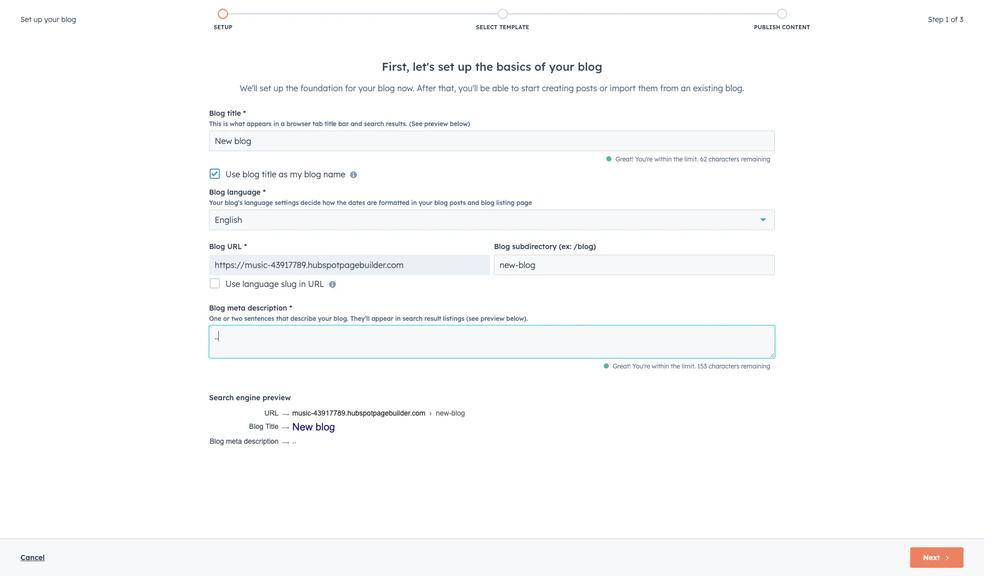 Task type: locate. For each thing, give the bounding box(es) containing it.
within left '62'
[[655, 155, 672, 163]]

cancel button
[[21, 552, 45, 564]]

to
[[340, 9, 346, 16], [511, 83, 519, 93]]

search left results.
[[364, 120, 384, 128]]

blog for blog url
[[209, 242, 225, 251]]

1 characters from the top
[[709, 155, 740, 163]]

0 horizontal spatial and
[[351, 120, 362, 128]]

blog
[[209, 109, 225, 118], [209, 188, 225, 197], [209, 242, 225, 251], [494, 242, 510, 251], [209, 303, 225, 313], [249, 422, 264, 431], [210, 437, 224, 445]]

(ex:
[[559, 242, 572, 251]]

publish content list item
[[642, 7, 922, 33]]

your
[[44, 15, 59, 24], [549, 59, 574, 74], [358, 83, 376, 93], [419, 199, 433, 207], [318, 315, 332, 322]]

upgrade image
[[773, 30, 782, 39]]

2 vertical spatial language
[[243, 279, 279, 289]]

language up the blog's
[[227, 188, 261, 197]]

1 vertical spatial great!
[[613, 362, 631, 370]]

0 vertical spatial to
[[340, 9, 346, 16]]

0 vertical spatial your
[[10, 7, 29, 17]]

blog language your blog's language settings decide how the dates are formatted in your blog posts and blog listing page
[[209, 188, 532, 207]]

in right appear on the left of the page
[[395, 315, 401, 322]]

1 vertical spatial to
[[511, 83, 519, 93]]

import
[[610, 83, 636, 93]]

43917789.hubspotpagebuilder.com inside popup button
[[271, 260, 404, 270]]

limit. for blog title
[[685, 155, 698, 163]]

0 horizontal spatial blog.
[[334, 315, 349, 322]]

in right "formatted"
[[411, 199, 417, 207]]

1 vertical spatial search
[[403, 315, 423, 322]]

0 horizontal spatial to
[[340, 9, 346, 16]]

0 vertical spatial blog.
[[726, 83, 744, 93]]

great!
[[616, 155, 634, 163], [613, 362, 631, 370]]

0 vertical spatial description
[[248, 303, 287, 313]]

in inside blog language your blog's language settings decide how the dates are formatted in your blog posts and blog listing page
[[411, 199, 417, 207]]

3
[[960, 15, 964, 24]]

2 ⟶ from the top
[[282, 422, 289, 431]]

1 vertical spatial meta
[[226, 437, 242, 445]]

blog up this
[[209, 109, 225, 118]]

first,
[[382, 59, 409, 74]]

0 horizontal spatial up
[[34, 15, 42, 24]]

⟶ left ".."
[[282, 437, 289, 445]]

first, let's set up the basics of your blog
[[382, 59, 602, 74]]

0 vertical spatial ⟶
[[282, 409, 289, 417]]

preview inside blog title this is what appears in a browser tab title bar and search results. (see preview below)
[[424, 120, 448, 128]]

menu item
[[919, 26, 972, 42]]

within for blog meta description
[[652, 362, 669, 370]]

1 horizontal spatial or
[[270, 8, 277, 17]]

⟶
[[282, 409, 289, 417], [282, 422, 289, 431], [282, 437, 289, 445]]

or left two
[[223, 315, 230, 322]]

characters
[[709, 155, 740, 163], [709, 362, 740, 370]]

0 vertical spatial url
[[227, 242, 242, 251]]

0 vertical spatial you're
[[635, 155, 653, 163]]

2 vertical spatial preview
[[263, 393, 291, 402]]

use down https://music- in the top left of the page
[[226, 279, 240, 289]]

the for we'll set up the foundation for your blog now. after that, you'll be able to start creating posts or import them from an existing blog.
[[286, 83, 298, 93]]

62
[[700, 155, 707, 163]]

great! for blog title
[[616, 155, 634, 163]]

content
[[782, 24, 810, 31]]

2 horizontal spatial url
[[308, 279, 324, 289]]

0 vertical spatial 43917789.hubspotpagebuilder.com
[[271, 260, 404, 270]]

1 vertical spatial remaining
[[741, 362, 770, 370]]

language for blog
[[227, 188, 261, 197]]

name
[[323, 169, 345, 179]]

sentences
[[244, 315, 274, 322]]

blog subdirectory (ex: /blog)
[[494, 242, 596, 251]]

0 vertical spatial use
[[226, 169, 240, 179]]

1 vertical spatial title
[[325, 120, 336, 128]]

two
[[231, 315, 243, 322]]

blog url
[[209, 242, 242, 251]]

2 horizontal spatial up
[[458, 59, 472, 74]]

one
[[209, 315, 221, 322]]

talk to sales button
[[320, 6, 369, 19]]

of up start
[[535, 59, 546, 74]]

0 horizontal spatial preview
[[263, 393, 291, 402]]

0 vertical spatial limit.
[[685, 155, 698, 163]]

None text field
[[209, 131, 775, 151]]

0 horizontal spatial your
[[10, 7, 29, 17]]

1 vertical spatial url
[[308, 279, 324, 289]]

blog. right existing
[[726, 83, 744, 93]]

blog for blog language your blog's language settings decide how the dates are formatted in your blog posts and blog listing page
[[209, 188, 225, 197]]

posts up english popup button
[[450, 199, 466, 207]]

1 vertical spatial up
[[458, 59, 472, 74]]

limit.
[[685, 155, 698, 163], [682, 362, 696, 370]]

blog title this is what appears in a browser tab title bar and search results. (see preview below)
[[209, 109, 470, 128]]

decide
[[301, 199, 321, 207]]

1 horizontal spatial of
[[951, 15, 958, 24]]

characters right 153
[[709, 362, 740, 370]]

and
[[351, 120, 362, 128], [468, 199, 479, 207]]

url up https://music- in the top left of the page
[[227, 242, 242, 251]]

your right set on the left top of page
[[44, 15, 59, 24]]

list containing setup
[[83, 7, 922, 33]]

search
[[364, 120, 384, 128], [403, 315, 423, 322]]

3 ⟶ from the top
[[282, 437, 289, 445]]

Blog subdirectory (ex: /blog) text field
[[494, 255, 775, 275]]

0 vertical spatial preview
[[424, 120, 448, 128]]

have
[[216, 8, 234, 17]]

language down https://music- in the top left of the page
[[243, 279, 279, 289]]

blog down english popup button
[[494, 242, 510, 251]]

⟶ right title
[[282, 422, 289, 431]]

2 vertical spatial or
[[223, 315, 230, 322]]

2 vertical spatial url
[[264, 409, 279, 417]]

blog up the blog's
[[209, 188, 225, 197]]

blog. left they'll
[[334, 315, 349, 322]]

use up the blog's
[[226, 169, 240, 179]]

0 horizontal spatial posts
[[450, 199, 466, 207]]

title up what
[[227, 109, 241, 118]]

2 vertical spatial ⟶
[[282, 437, 289, 445]]

next button
[[910, 547, 964, 568]]

1 vertical spatial within
[[652, 362, 669, 370]]

use for use language slug in url
[[226, 279, 240, 289]]

blog down english
[[209, 242, 225, 251]]

2 remaining from the top
[[741, 362, 770, 370]]

0 horizontal spatial of
[[535, 59, 546, 74]]

limit. left 153
[[682, 362, 696, 370]]

use blog title as my blog name
[[226, 169, 345, 179]]

2 characters from the top
[[709, 362, 740, 370]]

0 vertical spatial great!
[[616, 155, 634, 163]]

we'll
[[240, 83, 257, 93]]

blog inside "blog meta description one or two sentences that describe your blog. they'll appear in search result listings (see preview below)."
[[209, 303, 225, 313]]

..
[[292, 437, 296, 445]]

0 vertical spatial characters
[[709, 155, 740, 163]]

title
[[227, 109, 241, 118], [325, 120, 336, 128], [262, 169, 276, 179]]

description inside the url ⟶ music-43917789.hubspotpagebuilder.com › new-blog blog title ⟶ new blog blog meta description ⟶ ..
[[244, 437, 279, 445]]

1 vertical spatial limit.
[[682, 362, 696, 370]]

have questions or need help?
[[216, 8, 316, 17]]

within left 153
[[652, 362, 669, 370]]

blog
[[61, 15, 76, 24], [578, 59, 602, 74], [378, 83, 395, 93], [243, 169, 259, 179], [304, 169, 321, 179], [434, 199, 448, 207], [481, 199, 495, 207], [452, 409, 465, 417], [316, 421, 335, 433]]

blog up one
[[209, 303, 225, 313]]

in left "a"
[[273, 120, 279, 128]]

your left marketing in the left of the page
[[10, 7, 29, 17]]

0 horizontal spatial search
[[364, 120, 384, 128]]

1 vertical spatial ⟶
[[282, 422, 289, 431]]

1 vertical spatial your
[[209, 199, 223, 207]]

in right slug
[[299, 279, 306, 289]]

1 horizontal spatial preview
[[424, 120, 448, 128]]

blog for blog meta description one or two sentences that describe your blog. they'll appear in search result listings (see preview below).
[[209, 303, 225, 313]]

search left result
[[403, 315, 423, 322]]

url down the https://music-43917789.hubspotpagebuilder.com
[[308, 279, 324, 289]]

your right "formatted"
[[419, 199, 433, 207]]

or left need
[[270, 8, 277, 17]]

1 vertical spatial posts
[[450, 199, 466, 207]]

1 horizontal spatial and
[[468, 199, 479, 207]]

title right tab
[[325, 120, 336, 128]]

43917789.hubspotpagebuilder.com inside the url ⟶ music-43917789.hubspotpagebuilder.com › new-blog blog title ⟶ new blog blog meta description ⟶ ..
[[313, 409, 426, 417]]

0 vertical spatial set
[[438, 59, 454, 74]]

description down title
[[244, 437, 279, 445]]

blog left title
[[249, 422, 264, 431]]

url ⟶ music-43917789.hubspotpagebuilder.com › new-blog blog title ⟶ new blog blog meta description ⟶ ..
[[210, 409, 465, 445]]

description inside "blog meta description one or two sentences that describe your blog. they'll appear in search result listings (see preview below)."
[[248, 303, 287, 313]]

1 horizontal spatial to
[[511, 83, 519, 93]]

1 remaining from the top
[[741, 155, 770, 163]]

up
[[34, 15, 42, 24], [458, 59, 472, 74], [274, 83, 283, 93]]

your left the blog's
[[209, 199, 223, 207]]

posts right creating
[[576, 83, 597, 93]]

the left foundation
[[286, 83, 298, 93]]

and right bar
[[351, 120, 362, 128]]

great! for blog meta description
[[613, 362, 631, 370]]

up right the we'll
[[274, 83, 283, 93]]

the
[[475, 59, 493, 74], [286, 83, 298, 93], [674, 155, 683, 163], [337, 199, 347, 207], [671, 362, 680, 370]]

blog inside blog language your blog's language settings decide how the dates are formatted in your blog posts and blog listing page
[[209, 188, 225, 197]]

1 vertical spatial of
[[535, 59, 546, 74]]

1 vertical spatial you're
[[633, 362, 650, 370]]

set right the we'll
[[260, 83, 271, 93]]

0 vertical spatial title
[[227, 109, 241, 118]]

tab
[[313, 120, 323, 128]]

you're for blog title
[[635, 155, 653, 163]]

meta down search on the bottom of page
[[226, 437, 242, 445]]

step
[[928, 15, 944, 24]]

to right talk
[[340, 9, 346, 16]]

.. text field
[[209, 326, 775, 358]]

search engine preview
[[209, 393, 291, 402]]

music-
[[292, 409, 313, 417]]

set up that,
[[438, 59, 454, 74]]

1 vertical spatial and
[[468, 199, 479, 207]]

list
[[83, 7, 922, 33]]

your
[[10, 7, 29, 17], [209, 199, 223, 207]]

posts
[[576, 83, 597, 93], [450, 199, 466, 207]]

1 vertical spatial blog.
[[334, 315, 349, 322]]

0 vertical spatial language
[[227, 188, 261, 197]]

2 horizontal spatial preview
[[481, 315, 505, 322]]

0 vertical spatial up
[[34, 15, 42, 24]]

of
[[951, 15, 958, 24], [535, 59, 546, 74]]

1 horizontal spatial search
[[403, 315, 423, 322]]

0 vertical spatial meta
[[227, 303, 246, 313]]

0 vertical spatial within
[[655, 155, 672, 163]]

characters right '62'
[[709, 155, 740, 163]]

title
[[265, 422, 279, 431]]

in
[[273, 120, 279, 128], [411, 199, 417, 207], [299, 279, 306, 289], [395, 315, 401, 322]]

able
[[492, 83, 509, 93]]

1 vertical spatial preview
[[481, 315, 505, 322]]

use for use blog title as my blog name
[[226, 169, 240, 179]]

language
[[227, 188, 261, 197], [244, 199, 273, 207], [243, 279, 279, 289]]

remaining for blog meta description
[[741, 362, 770, 370]]

1 vertical spatial or
[[600, 83, 608, 93]]

1 horizontal spatial url
[[264, 409, 279, 417]]

1 horizontal spatial posts
[[576, 83, 597, 93]]

is
[[223, 120, 228, 128]]

or
[[270, 8, 277, 17], [600, 83, 608, 93], [223, 315, 230, 322]]

blog down search on the bottom of page
[[210, 437, 224, 445]]

0 vertical spatial of
[[951, 15, 958, 24]]

1 horizontal spatial your
[[209, 199, 223, 207]]

1 vertical spatial 43917789.hubspotpagebuilder.com
[[313, 409, 426, 417]]

1 horizontal spatial set
[[438, 59, 454, 74]]

up up the you'll
[[458, 59, 472, 74]]

1 vertical spatial characters
[[709, 362, 740, 370]]

description up sentences
[[248, 303, 287, 313]]

0 vertical spatial remaining
[[741, 155, 770, 163]]

be
[[480, 83, 490, 93]]

0 horizontal spatial or
[[223, 315, 230, 322]]

meta up two
[[227, 303, 246, 313]]

2 vertical spatial title
[[262, 169, 276, 179]]

that
[[276, 315, 289, 322]]

0 vertical spatial and
[[351, 120, 362, 128]]

are
[[367, 199, 377, 207]]

meta inside "blog meta description one or two sentences that describe your blog. they'll appear in search result listings (see preview below)."
[[227, 303, 246, 313]]

1 vertical spatial use
[[226, 279, 240, 289]]

blog.
[[726, 83, 744, 93], [334, 315, 349, 322]]

or left the import
[[600, 83, 608, 93]]

english
[[215, 215, 242, 225]]

the right how
[[337, 199, 347, 207]]

⟶ left music-
[[282, 409, 289, 417]]

and up english popup button
[[468, 199, 479, 207]]

up right set on the left top of page
[[34, 15, 42, 24]]

blog inside blog title this is what appears in a browser tab title bar and search results. (see preview below)
[[209, 109, 225, 118]]

your inside blog language your blog's language settings decide how the dates are formatted in your blog posts and blog listing page
[[209, 199, 223, 207]]

to right "able"
[[511, 83, 519, 93]]

the up be
[[475, 59, 493, 74]]

you're
[[635, 155, 653, 163], [633, 362, 650, 370]]

0 vertical spatial search
[[364, 120, 384, 128]]

2 vertical spatial up
[[274, 83, 283, 93]]

limit. left '62'
[[685, 155, 698, 163]]

use
[[226, 169, 240, 179], [226, 279, 240, 289]]

your right describe
[[318, 315, 332, 322]]

1 vertical spatial description
[[244, 437, 279, 445]]

the left '62'
[[674, 155, 683, 163]]

url up title
[[264, 409, 279, 417]]

2 use from the top
[[226, 279, 240, 289]]

title left as
[[262, 169, 276, 179]]

of right 1
[[951, 15, 958, 24]]

1 use from the top
[[226, 169, 240, 179]]

your up creating
[[549, 59, 574, 74]]

talk
[[327, 9, 338, 16]]

the left 153
[[671, 362, 680, 370]]

0 horizontal spatial set
[[260, 83, 271, 93]]

select template
[[476, 24, 529, 31]]

setup
[[214, 24, 232, 31]]

language right the blog's
[[244, 199, 273, 207]]



Task type: describe. For each thing, give the bounding box(es) containing it.
that,
[[438, 83, 456, 93]]

appears
[[247, 120, 272, 128]]

basics
[[496, 59, 531, 74]]

next
[[923, 553, 940, 562]]

professional
[[95, 7, 146, 17]]

2 horizontal spatial or
[[600, 83, 608, 93]]

questions
[[236, 8, 268, 17]]

appear
[[371, 315, 393, 322]]

slug
[[281, 279, 297, 289]]

upgrade menu
[[766, 26, 972, 42]]

the for great! you're within the limit. 62 characters remaining
[[674, 155, 683, 163]]

and inside blog language your blog's language settings decide how the dates are formatted in your blog posts and blog listing page
[[468, 199, 479, 207]]

https://music-43917789.hubspotpagebuilder.com
[[215, 260, 404, 270]]

/blog)
[[574, 242, 596, 251]]

0 horizontal spatial title
[[227, 109, 241, 118]]

let's
[[413, 59, 435, 74]]

1 horizontal spatial up
[[274, 83, 283, 93]]

https://music-43917789.hubspotpagebuilder.com button
[[209, 255, 490, 275]]

blog's
[[225, 199, 243, 207]]

1 vertical spatial set
[[260, 83, 271, 93]]

them
[[638, 83, 658, 93]]

your marketing hub professional
[[10, 7, 146, 17]]

this
[[209, 120, 221, 128]]

(see
[[409, 120, 423, 128]]

settings
[[275, 199, 299, 207]]

engine
[[236, 393, 260, 402]]

page
[[517, 199, 532, 207]]

›
[[430, 409, 432, 417]]

search
[[209, 393, 234, 402]]

search inside "blog meta description one or two sentences that describe your blog. they'll appear in search result listings (see preview below)."
[[403, 315, 423, 322]]

cancel
[[21, 553, 45, 562]]

0 vertical spatial or
[[270, 8, 277, 17]]

2 horizontal spatial title
[[325, 120, 336, 128]]

in inside blog title this is what appears in a browser tab title bar and search results. (see preview below)
[[273, 120, 279, 128]]

0 horizontal spatial url
[[227, 242, 242, 251]]

publish content
[[754, 24, 810, 31]]

blog for blog subdirectory (ex: /blog)
[[494, 242, 510, 251]]

language for use
[[243, 279, 279, 289]]

my
[[290, 169, 302, 179]]

(see
[[466, 315, 479, 322]]

after
[[417, 83, 436, 93]]

blog meta description one or two sentences that describe your blog. they'll appear in search result listings (see preview below).
[[209, 303, 528, 322]]

remaining for blog title
[[741, 155, 770, 163]]

in inside "blog meta description one or two sentences that describe your blog. they'll appear in search result listings (see preview below)."
[[395, 315, 401, 322]]

0 vertical spatial posts
[[576, 83, 597, 93]]

now.
[[397, 83, 415, 93]]

listing
[[496, 199, 515, 207]]

describe
[[290, 315, 316, 322]]

help?
[[298, 8, 316, 17]]

dates
[[348, 199, 365, 207]]

the for great! you're within the limit. 153 characters remaining
[[671, 362, 680, 370]]

below)
[[450, 120, 470, 128]]

preview inside "blog meta description one or two sentences that describe your blog. they'll appear in search result listings (see preview below)."
[[481, 315, 505, 322]]

as
[[279, 169, 288, 179]]

from
[[660, 83, 679, 93]]

select template list item
[[363, 7, 642, 33]]

english button
[[209, 210, 775, 230]]

your inside "blog meta description one or two sentences that describe your blog. they'll appear in search result listings (see preview below)."
[[318, 315, 332, 322]]

posts inside blog language your blog's language settings decide how the dates are formatted in your blog posts and blog listing page
[[450, 199, 466, 207]]

search inside blog title this is what appears in a browser tab title bar and search results. (see preview below)
[[364, 120, 384, 128]]

browser
[[287, 120, 311, 128]]

listings
[[443, 315, 465, 322]]

1 ⟶ from the top
[[282, 409, 289, 417]]

new-
[[436, 409, 452, 417]]

1 horizontal spatial blog.
[[726, 83, 744, 93]]

characters for blog meta description
[[709, 362, 740, 370]]

your right for
[[358, 83, 376, 93]]

hub
[[76, 7, 93, 17]]

meta inside the url ⟶ music-43917789.hubspotpagebuilder.com › new-blog blog title ⟶ new blog blog meta description ⟶ ..
[[226, 437, 242, 445]]

creating
[[542, 83, 574, 93]]

template
[[499, 24, 529, 31]]

1
[[946, 15, 949, 24]]

https://music-
[[215, 260, 271, 270]]

you're for blog meta description
[[633, 362, 650, 370]]

and inside blog title this is what appears in a browser tab title bar and search results. (see preview below)
[[351, 120, 362, 128]]

publish
[[754, 24, 780, 31]]

sales
[[347, 9, 363, 16]]

or inside "blog meta description one or two sentences that describe your blog. they'll appear in search result listings (see preview below)."
[[223, 315, 230, 322]]

limit. for blog meta description
[[682, 362, 696, 370]]

the inside blog language your blog's language settings decide how the dates are formatted in your blog posts and blog listing page
[[337, 199, 347, 207]]

select
[[476, 24, 498, 31]]

step 1 of 3
[[928, 15, 964, 24]]

below).
[[506, 315, 528, 322]]

url inside the url ⟶ music-43917789.hubspotpagebuilder.com › new-blog blog title ⟶ new blog blog meta description ⟶ ..
[[264, 409, 279, 417]]

blog. inside "blog meta description one or two sentences that describe your blog. they'll appear in search result listings (see preview below)."
[[334, 315, 349, 322]]

bar
[[338, 120, 349, 128]]

great! you're within the limit. 153 characters remaining
[[613, 362, 770, 370]]

set
[[21, 15, 32, 24]]

to inside talk to sales button
[[340, 9, 346, 16]]

start
[[521, 83, 540, 93]]

1 horizontal spatial title
[[262, 169, 276, 179]]

an
[[681, 83, 691, 93]]

setup list item
[[83, 7, 363, 33]]

new
[[292, 421, 313, 433]]

you'll
[[458, 83, 478, 93]]

within for blog title
[[655, 155, 672, 163]]

characters for blog title
[[709, 155, 740, 163]]

close image
[[960, 9, 968, 17]]

foundation
[[300, 83, 343, 93]]

we'll set up the foundation for your blog now. after that, you'll be able to start creating posts or import them from an existing blog.
[[240, 83, 744, 93]]

formatted
[[379, 199, 410, 207]]

1 vertical spatial language
[[244, 199, 273, 207]]

use language slug in url
[[226, 279, 324, 289]]

how
[[323, 199, 335, 207]]

153
[[698, 362, 707, 370]]

what
[[230, 120, 245, 128]]

upgrade
[[784, 31, 813, 39]]

set up your blog
[[21, 15, 76, 24]]

your inside blog language your blog's language settings decide how the dates are formatted in your blog posts and blog listing page
[[419, 199, 433, 207]]

blog for blog title this is what appears in a browser tab title bar and search results. (see preview below)
[[209, 109, 225, 118]]

result
[[424, 315, 441, 322]]

need
[[279, 8, 296, 17]]

existing
[[693, 83, 723, 93]]

great! you're within the limit. 62 characters remaining
[[616, 155, 770, 163]]



Task type: vqa. For each thing, say whether or not it's contained in the screenshot.
menu
no



